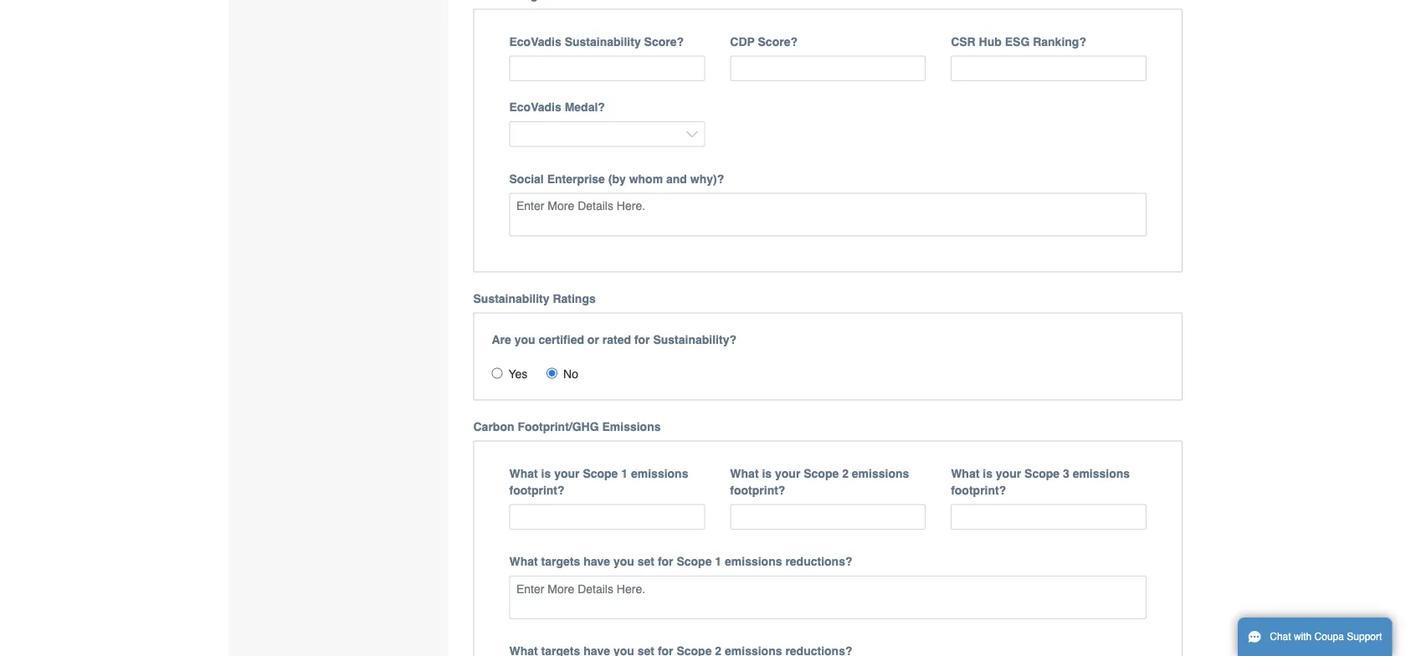 Task type: locate. For each thing, give the bounding box(es) containing it.
with
[[1295, 631, 1312, 643]]

reductions?
[[786, 555, 853, 569]]

2 footprint? from the left
[[730, 484, 786, 497]]

2 horizontal spatial is
[[983, 467, 993, 480]]

your inside what is your scope 1 emissions footprint?
[[554, 467, 580, 480]]

ecovadis
[[510, 35, 562, 48], [510, 101, 562, 114]]

2 ecovadis from the top
[[510, 101, 562, 114]]

chat with coupa support
[[1271, 631, 1383, 643]]

your left 3
[[996, 467, 1022, 480]]

your inside what is your scope 2 emissions footprint?
[[775, 467, 801, 480]]

sustainability?
[[654, 333, 737, 346]]

is inside what is your scope 2 emissions footprint?
[[762, 467, 772, 480]]

you left set
[[614, 555, 635, 569]]

0 horizontal spatial 1
[[622, 467, 628, 480]]

scope inside what is your scope 1 emissions footprint?
[[583, 467, 618, 480]]

is for what is your scope 1 emissions footprint?
[[541, 467, 551, 480]]

coupa
[[1315, 631, 1345, 643]]

scope up what is your scope 1 emissions footprint? text box
[[583, 467, 618, 480]]

emissions right 2 in the right of the page
[[852, 467, 910, 480]]

emissions inside what is your scope 2 emissions footprint?
[[852, 467, 910, 480]]

2 is from the left
[[762, 467, 772, 480]]

what targets have you set for scope 1 emissions reductions?
[[510, 555, 853, 569]]

emissions inside what is your scope 1 emissions footprint?
[[631, 467, 689, 480]]

1 horizontal spatial footprint?
[[730, 484, 786, 497]]

for right rated
[[635, 333, 650, 346]]

ecovadis up ecovadis medal? on the left top of page
[[510, 35, 562, 48]]

0 vertical spatial 1
[[622, 467, 628, 480]]

is inside what is your scope 1 emissions footprint?
[[541, 467, 551, 480]]

1 horizontal spatial your
[[775, 467, 801, 480]]

emissions down emissions
[[631, 467, 689, 480]]

ecovadis left the medal?
[[510, 101, 562, 114]]

is
[[541, 467, 551, 480], [762, 467, 772, 480], [983, 467, 993, 480]]

2
[[843, 467, 849, 480]]

1 right set
[[715, 555, 722, 569]]

your inside what is your scope 3 emissions footprint?
[[996, 467, 1022, 480]]

What is your Scope 3 emissions footprint? text field
[[951, 505, 1147, 530]]

0 horizontal spatial sustainability
[[474, 292, 550, 305]]

what inside what is your scope 1 emissions footprint?
[[510, 467, 538, 480]]

0 horizontal spatial is
[[541, 467, 551, 480]]

scope
[[583, 467, 618, 480], [804, 467, 839, 480], [1025, 467, 1060, 480], [677, 555, 712, 569]]

what
[[510, 467, 538, 480], [730, 467, 759, 480], [951, 467, 980, 480], [510, 555, 538, 569]]

you right are
[[515, 333, 536, 346]]

emissions
[[602, 420, 661, 434]]

certified
[[539, 333, 584, 346]]

emissions
[[631, 467, 689, 480], [852, 467, 910, 480], [1073, 467, 1131, 480], [725, 555, 783, 569]]

yes
[[509, 367, 528, 381]]

for
[[635, 333, 650, 346], [658, 555, 674, 569]]

what inside what is your scope 3 emissions footprint?
[[951, 467, 980, 480]]

1 score? from the left
[[644, 35, 684, 48]]

None radio
[[547, 368, 558, 379]]

0 horizontal spatial you
[[515, 333, 536, 346]]

footprint? for what is your scope 1 emissions footprint?
[[510, 484, 565, 497]]

you
[[515, 333, 536, 346], [614, 555, 635, 569]]

chat
[[1271, 631, 1292, 643]]

is up what is your scope 3 emissions footprint? text box
[[983, 467, 993, 480]]

footprint?
[[510, 484, 565, 497], [730, 484, 786, 497], [951, 484, 1007, 497]]

scope inside what is your scope 2 emissions footprint?
[[804, 467, 839, 480]]

chat with coupa support button
[[1239, 618, 1393, 657]]

0 horizontal spatial for
[[635, 333, 650, 346]]

footprint? for what is your scope 3 emissions footprint?
[[951, 484, 1007, 497]]

your
[[554, 467, 580, 480], [775, 467, 801, 480], [996, 467, 1022, 480]]

0 horizontal spatial footprint?
[[510, 484, 565, 497]]

0 vertical spatial for
[[635, 333, 650, 346]]

csr hub esg ranking?
[[951, 35, 1087, 48]]

scope left 2 in the right of the page
[[804, 467, 839, 480]]

3
[[1063, 467, 1070, 480]]

for right set
[[658, 555, 674, 569]]

is inside what is your scope 3 emissions footprint?
[[983, 467, 993, 480]]

support
[[1348, 631, 1383, 643]]

footprint? inside what is your scope 2 emissions footprint?
[[730, 484, 786, 497]]

is down footprint/ghg
[[541, 467, 551, 480]]

CSR Hub ESG Ranking? text field
[[951, 56, 1147, 81]]

0 horizontal spatial score?
[[644, 35, 684, 48]]

1 your from the left
[[554, 467, 580, 480]]

scope for 3
[[1025, 467, 1060, 480]]

sustainability up ecovadis sustainability score? text field on the top left
[[565, 35, 641, 48]]

1 is from the left
[[541, 467, 551, 480]]

emissions inside what is your scope 3 emissions footprint?
[[1073, 467, 1131, 480]]

footprint? inside what is your scope 3 emissions footprint?
[[951, 484, 1007, 497]]

emissions for what is your scope 3 emissions footprint?
[[1073, 467, 1131, 480]]

1 horizontal spatial for
[[658, 555, 674, 569]]

scope left 3
[[1025, 467, 1060, 480]]

what is your scope 1 emissions footprint?
[[510, 467, 689, 497]]

why)?
[[691, 172, 725, 186]]

sustainability
[[565, 35, 641, 48], [474, 292, 550, 305]]

sustainability up are
[[474, 292, 550, 305]]

3 footprint? from the left
[[951, 484, 1007, 497]]

What targets have you set for Scope 1 emissions reductions? text field
[[510, 576, 1147, 620]]

emissions right 3
[[1073, 467, 1131, 480]]

score? up ecovadis sustainability score? text field on the top left
[[644, 35, 684, 48]]

2 score? from the left
[[758, 35, 798, 48]]

is up what is your scope 2 emissions footprint? text box
[[762, 467, 772, 480]]

cdp
[[730, 35, 755, 48]]

footprint? up what is your scope 2 emissions footprint? text box
[[730, 484, 786, 497]]

0 vertical spatial sustainability
[[565, 35, 641, 48]]

What is your Scope 2 emissions footprint? text field
[[730, 505, 926, 530]]

cdp score?
[[730, 35, 798, 48]]

your down carbon footprint/ghg emissions
[[554, 467, 580, 480]]

1 footprint? from the left
[[510, 484, 565, 497]]

1 up what is your scope 1 emissions footprint? text box
[[622, 467, 628, 480]]

1 vertical spatial 1
[[715, 555, 722, 569]]

2 horizontal spatial footprint?
[[951, 484, 1007, 497]]

1 horizontal spatial is
[[762, 467, 772, 480]]

what inside what is your scope 2 emissions footprint?
[[730, 467, 759, 480]]

1 vertical spatial for
[[658, 555, 674, 569]]

2 your from the left
[[775, 467, 801, 480]]

scope inside what is your scope 3 emissions footprint?
[[1025, 467, 1060, 480]]

score? right the cdp
[[758, 35, 798, 48]]

footprint? up what is your scope 3 emissions footprint? text box
[[951, 484, 1007, 497]]

scope for 1
[[583, 467, 618, 480]]

emissions for what is your scope 2 emissions footprint?
[[852, 467, 910, 480]]

1 horizontal spatial score?
[[758, 35, 798, 48]]

scope for 2
[[804, 467, 839, 480]]

2 horizontal spatial your
[[996, 467, 1022, 480]]

0 horizontal spatial your
[[554, 467, 580, 480]]

scope right set
[[677, 555, 712, 569]]

What is your Scope 1 emissions footprint? text field
[[510, 505, 705, 530]]

footprint? down footprint/ghg
[[510, 484, 565, 497]]

rated
[[603, 333, 631, 346]]

for for set
[[658, 555, 674, 569]]

None radio
[[492, 368, 503, 379]]

your left 2 in the right of the page
[[775, 467, 801, 480]]

footprint? inside what is your scope 1 emissions footprint?
[[510, 484, 565, 497]]

0 vertical spatial ecovadis
[[510, 35, 562, 48]]

what is your scope 3 emissions footprint?
[[951, 467, 1131, 497]]

1
[[622, 467, 628, 480], [715, 555, 722, 569]]

1 vertical spatial ecovadis
[[510, 101, 562, 114]]

1 vertical spatial you
[[614, 555, 635, 569]]

3 your from the left
[[996, 467, 1022, 480]]

have
[[584, 555, 611, 569]]

csr
[[951, 35, 976, 48]]

3 is from the left
[[983, 467, 993, 480]]

1 ecovadis from the top
[[510, 35, 562, 48]]

score?
[[644, 35, 684, 48], [758, 35, 798, 48]]



Task type: vqa. For each thing, say whether or not it's contained in the screenshot.
"For" to the right
yes



Task type: describe. For each thing, give the bounding box(es) containing it.
medal?
[[565, 101, 605, 114]]

EcoVadis Sustainability Score? text field
[[510, 56, 705, 81]]

no
[[564, 367, 579, 381]]

what for what is your scope 3 emissions footprint?
[[951, 467, 980, 480]]

ecovadis for ecovadis sustainability score?
[[510, 35, 562, 48]]

your for 3
[[996, 467, 1022, 480]]

what is your scope 2 emissions footprint?
[[730, 467, 910, 497]]

emissions left reductions?
[[725, 555, 783, 569]]

social
[[510, 172, 544, 186]]

is for what is your scope 2 emissions footprint?
[[762, 467, 772, 480]]

1 vertical spatial sustainability
[[474, 292, 550, 305]]

or
[[588, 333, 599, 346]]

emissions for what is your scope 1 emissions footprint?
[[631, 467, 689, 480]]

footprint/ghg
[[518, 420, 599, 434]]

1 horizontal spatial you
[[614, 555, 635, 569]]

esg
[[1005, 35, 1030, 48]]

ranking?
[[1033, 35, 1087, 48]]

CDP Score? text field
[[730, 56, 926, 81]]

1 inside what is your scope 1 emissions footprint?
[[622, 467, 628, 480]]

sustainability ratings
[[474, 292, 596, 305]]

for for rated
[[635, 333, 650, 346]]

enterprise
[[547, 172, 605, 186]]

1 horizontal spatial 1
[[715, 555, 722, 569]]

ecovadis sustainability score?
[[510, 35, 684, 48]]

are you certified or rated for sustainability?
[[492, 333, 737, 346]]

are
[[492, 333, 512, 346]]

ratings
[[553, 292, 596, 305]]

your for 2
[[775, 467, 801, 480]]

what for what targets have you set for scope 1 emissions reductions?
[[510, 555, 538, 569]]

footprint? for what is your scope 2 emissions footprint?
[[730, 484, 786, 497]]

carbon footprint/ghg emissions
[[474, 420, 661, 434]]

ecovadis for ecovadis medal?
[[510, 101, 562, 114]]

what for what is your scope 2 emissions footprint?
[[730, 467, 759, 480]]

1 horizontal spatial sustainability
[[565, 35, 641, 48]]

carbon
[[474, 420, 515, 434]]

is for what is your scope 3 emissions footprint?
[[983, 467, 993, 480]]

(by
[[609, 172, 626, 186]]

Social Enterprise (by whom and why)? text field
[[510, 193, 1147, 237]]

whom
[[629, 172, 663, 186]]

social enterprise (by whom and why)?
[[510, 172, 725, 186]]

targets
[[541, 555, 581, 569]]

0 vertical spatial you
[[515, 333, 536, 346]]

set
[[638, 555, 655, 569]]

your for 1
[[554, 467, 580, 480]]

what for what is your scope 1 emissions footprint?
[[510, 467, 538, 480]]

ecovadis medal?
[[510, 101, 605, 114]]

and
[[667, 172, 687, 186]]

hub
[[979, 35, 1002, 48]]



